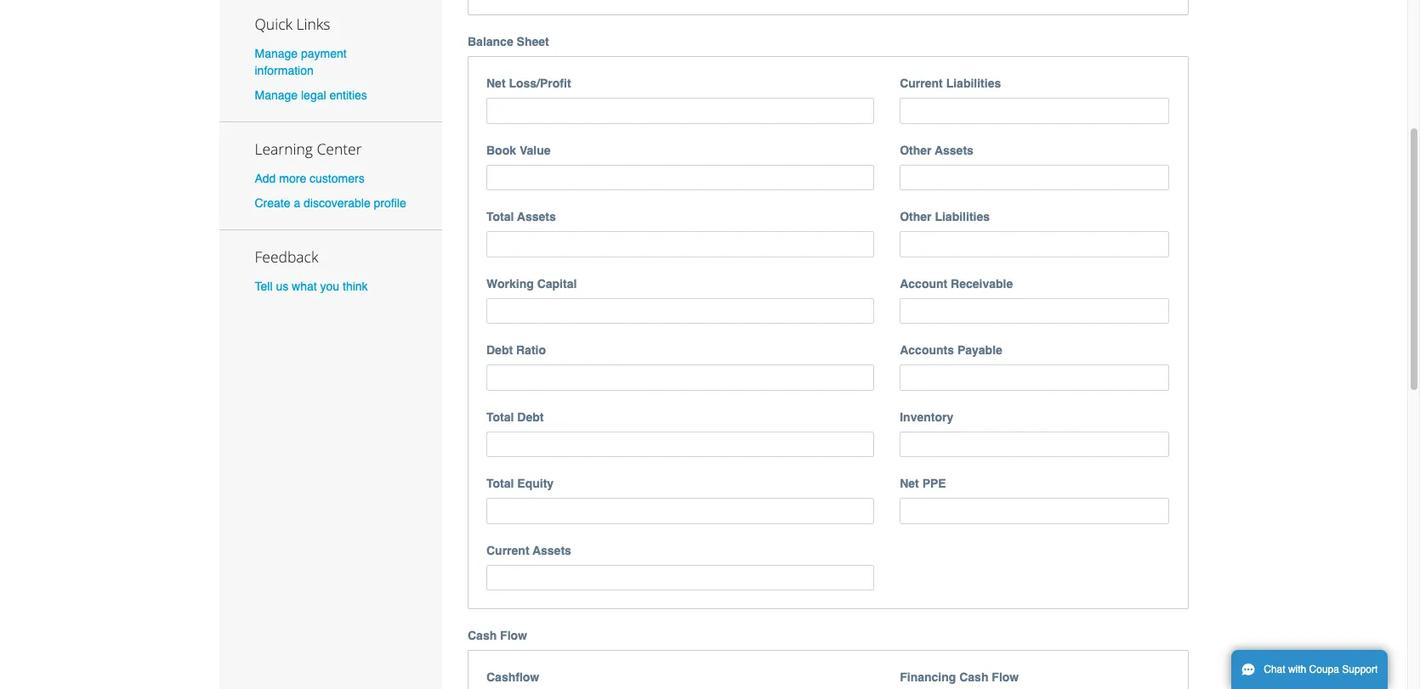 Task type: locate. For each thing, give the bounding box(es) containing it.
2 manage from the top
[[255, 88, 298, 102]]

1 vertical spatial net
[[900, 477, 919, 491]]

chat with coupa support
[[1264, 664, 1378, 676]]

liabilities up account receivable
[[935, 210, 990, 224]]

1 vertical spatial current
[[486, 544, 529, 558]]

think
[[343, 280, 368, 294]]

manage
[[255, 46, 298, 60], [255, 88, 298, 102]]

liabilities for other liabilities
[[935, 210, 990, 224]]

total equity
[[486, 477, 554, 491]]

2 vertical spatial total
[[486, 477, 514, 491]]

flow up cashflow at bottom
[[500, 630, 527, 643]]

total debt
[[486, 411, 544, 424]]

0 horizontal spatial cash
[[468, 630, 497, 643]]

coupa
[[1309, 664, 1339, 676]]

liabilities for current liabilities
[[946, 77, 1001, 90]]

cash right financing
[[959, 671, 988, 685]]

other up other liabilities
[[900, 144, 932, 157]]

0 vertical spatial liabilities
[[946, 77, 1001, 90]]

1 horizontal spatial debt
[[517, 411, 544, 424]]

liabilities up current liabilities text box
[[946, 77, 1001, 90]]

payment
[[301, 46, 347, 60]]

total left equity
[[486, 477, 514, 491]]

current
[[900, 77, 943, 90], [486, 544, 529, 558]]

2 total from the top
[[486, 411, 514, 424]]

debt left ratio
[[486, 344, 513, 357]]

center
[[317, 139, 362, 159]]

more
[[279, 172, 306, 185]]

manage legal entities
[[255, 88, 367, 102]]

Current Assets text field
[[486, 565, 874, 591]]

0 vertical spatial cash
[[468, 630, 497, 643]]

cash up cashflow at bottom
[[468, 630, 497, 643]]

other up account
[[900, 210, 932, 224]]

0 vertical spatial manage
[[255, 46, 298, 60]]

other assets
[[900, 144, 973, 157]]

equity
[[517, 477, 554, 491]]

1 vertical spatial liabilities
[[935, 210, 990, 224]]

total
[[486, 210, 514, 224], [486, 411, 514, 424], [486, 477, 514, 491]]

0 vertical spatial total
[[486, 210, 514, 224]]

ratio
[[516, 344, 546, 357]]

Net Loss/Profit text field
[[486, 98, 874, 124]]

sheet
[[517, 35, 549, 49]]

flow right financing
[[992, 671, 1019, 685]]

Other Assets text field
[[900, 165, 1170, 191]]

0 vertical spatial flow
[[500, 630, 527, 643]]

0 vertical spatial net
[[486, 77, 506, 90]]

0 vertical spatial current
[[900, 77, 943, 90]]

manage down information
[[255, 88, 298, 102]]

assets down current liabilities
[[935, 144, 973, 157]]

what
[[292, 280, 317, 294]]

working
[[486, 277, 534, 291]]

discoverable
[[304, 197, 370, 210]]

net loss/profit
[[486, 77, 571, 90]]

add more customers
[[255, 172, 365, 185]]

cash
[[468, 630, 497, 643], [959, 671, 988, 685]]

1 vertical spatial total
[[486, 411, 514, 424]]

cashflow
[[486, 671, 539, 685]]

inventory
[[900, 411, 953, 424]]

tell us what you think button
[[255, 278, 368, 295]]

3 total from the top
[[486, 477, 514, 491]]

assets down value
[[517, 210, 556, 224]]

current down total equity
[[486, 544, 529, 558]]

customers
[[310, 172, 365, 185]]

Accounts Payable text field
[[900, 365, 1170, 391]]

chat
[[1264, 664, 1285, 676]]

2 vertical spatial assets
[[532, 544, 571, 558]]

net left ppe
[[900, 477, 919, 491]]

Net PPE text field
[[900, 499, 1170, 525]]

manage up information
[[255, 46, 298, 60]]

debt
[[486, 344, 513, 357], [517, 411, 544, 424]]

current assets
[[486, 544, 571, 558]]

1 total from the top
[[486, 210, 514, 224]]

1 manage from the top
[[255, 46, 298, 60]]

net down balance
[[486, 77, 506, 90]]

Account Receivable text field
[[900, 298, 1170, 324]]

create a discoverable profile link
[[255, 197, 406, 210]]

0 horizontal spatial net
[[486, 77, 506, 90]]

current liabilities
[[900, 77, 1001, 90]]

0 vertical spatial assets
[[935, 144, 973, 157]]

assets for other assets
[[935, 144, 973, 157]]

create
[[255, 197, 290, 210]]

net
[[486, 77, 506, 90], [900, 477, 919, 491]]

links
[[296, 13, 330, 34]]

Total Equity text field
[[486, 499, 874, 525]]

chat with coupa support button
[[1231, 650, 1388, 690]]

profile
[[374, 197, 406, 210]]

1 vertical spatial other
[[900, 210, 932, 224]]

total down debt ratio
[[486, 411, 514, 424]]

1 vertical spatial cash
[[959, 671, 988, 685]]

support
[[1342, 664, 1378, 676]]

us
[[276, 280, 288, 294]]

assets down equity
[[532, 544, 571, 558]]

liabilities
[[946, 77, 1001, 90], [935, 210, 990, 224]]

1 other from the top
[[900, 144, 932, 157]]

manage inside manage payment information
[[255, 46, 298, 60]]

other
[[900, 144, 932, 157], [900, 210, 932, 224]]

working capital
[[486, 277, 577, 291]]

total down book
[[486, 210, 514, 224]]

0 horizontal spatial debt
[[486, 344, 513, 357]]

debt down ratio
[[517, 411, 544, 424]]

1 vertical spatial assets
[[517, 210, 556, 224]]

1 horizontal spatial current
[[900, 77, 943, 90]]

1 vertical spatial flow
[[992, 671, 1019, 685]]

2 other from the top
[[900, 210, 932, 224]]

total assets
[[486, 210, 556, 224]]

with
[[1288, 664, 1306, 676]]

total for total debt
[[486, 411, 514, 424]]

Inventory text field
[[900, 432, 1170, 458]]

assets for current assets
[[532, 544, 571, 558]]

quick links
[[255, 13, 330, 34]]

1 horizontal spatial net
[[900, 477, 919, 491]]

manage for manage payment information
[[255, 46, 298, 60]]

capital
[[537, 277, 577, 291]]

0 vertical spatial other
[[900, 144, 932, 157]]

add more customers link
[[255, 172, 365, 185]]

1 vertical spatial manage
[[255, 88, 298, 102]]

1 horizontal spatial flow
[[992, 671, 1019, 685]]

flow
[[500, 630, 527, 643], [992, 671, 1019, 685]]

other for other assets
[[900, 144, 932, 157]]

0 horizontal spatial current
[[486, 544, 529, 558]]

cash flow
[[468, 630, 527, 643]]

assets
[[935, 144, 973, 157], [517, 210, 556, 224], [532, 544, 571, 558]]

current up other assets
[[900, 77, 943, 90]]



Task type: vqa. For each thing, say whether or not it's contained in the screenshot.
Search image
no



Task type: describe. For each thing, give the bounding box(es) containing it.
debt ratio
[[486, 344, 546, 357]]

legal
[[301, 88, 326, 102]]

manage legal entities link
[[255, 88, 367, 102]]

feedback
[[255, 247, 318, 267]]

add
[[255, 172, 276, 185]]

other liabilities
[[900, 210, 990, 224]]

manage payment information link
[[255, 46, 347, 77]]

net for net ppe
[[900, 477, 919, 491]]

current for current assets
[[486, 544, 529, 558]]

account receivable
[[900, 277, 1013, 291]]

net ppe
[[900, 477, 946, 491]]

net for net loss/profit
[[486, 77, 506, 90]]

book
[[486, 144, 516, 157]]

other for other liabilities
[[900, 210, 932, 224]]

entities
[[329, 88, 367, 102]]

assets for total assets
[[517, 210, 556, 224]]

account
[[900, 277, 947, 291]]

Working Capital text field
[[486, 298, 874, 324]]

learning
[[255, 139, 313, 159]]

manage payment information
[[255, 46, 347, 77]]

Total Assets text field
[[486, 232, 874, 258]]

value
[[519, 144, 551, 157]]

receivable
[[951, 277, 1013, 291]]

Book Value text field
[[486, 165, 874, 191]]

Debt Ratio text field
[[486, 365, 874, 391]]

payable
[[957, 344, 1002, 357]]

you
[[320, 280, 339, 294]]

balance
[[468, 35, 513, 49]]

manage for manage legal entities
[[255, 88, 298, 102]]

Other Liabilities text field
[[900, 232, 1170, 258]]

tell
[[255, 280, 273, 294]]

financing
[[900, 671, 956, 685]]

create a discoverable profile
[[255, 197, 406, 210]]

0 vertical spatial debt
[[486, 344, 513, 357]]

accounts
[[900, 344, 954, 357]]

Current Liabilities text field
[[900, 98, 1170, 124]]

total for total equity
[[486, 477, 514, 491]]

financing cash flow
[[900, 671, 1019, 685]]

ppe
[[922, 477, 946, 491]]

1 horizontal spatial cash
[[959, 671, 988, 685]]

0 horizontal spatial flow
[[500, 630, 527, 643]]

loss/profit
[[509, 77, 571, 90]]

1 vertical spatial debt
[[517, 411, 544, 424]]

book value
[[486, 144, 551, 157]]

accounts payable
[[900, 344, 1002, 357]]

total for total assets
[[486, 210, 514, 224]]

balance sheet
[[468, 35, 549, 49]]

information
[[255, 63, 314, 77]]

a
[[294, 197, 300, 210]]

Total Debt text field
[[486, 432, 874, 458]]

tell us what you think
[[255, 280, 368, 294]]

quick
[[255, 13, 292, 34]]

current for current liabilities
[[900, 77, 943, 90]]

learning center
[[255, 139, 362, 159]]



